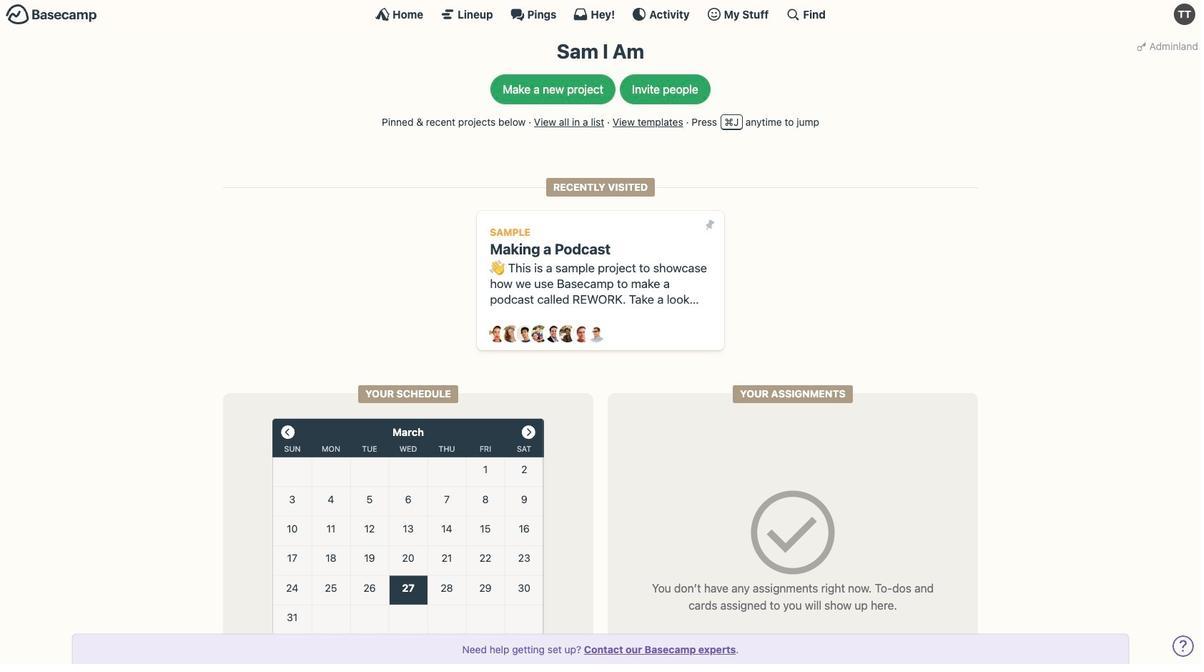 Task type: describe. For each thing, give the bounding box(es) containing it.
main element
[[0, 0, 1201, 28]]

cheryl walters image
[[503, 326, 520, 343]]

steve marsh image
[[574, 326, 591, 343]]

keyboard shortcut: ⌘ + / image
[[786, 7, 800, 21]]

jennifer young image
[[531, 326, 548, 343]]



Task type: locate. For each thing, give the bounding box(es) containing it.
jared davis image
[[517, 326, 534, 343]]

switch accounts image
[[6, 4, 97, 26]]

victor cooper image
[[588, 326, 605, 343]]

annie bryan image
[[489, 326, 506, 343]]

nicole katz image
[[559, 326, 577, 343]]

terry turtle image
[[1174, 4, 1195, 25]]

josh fiske image
[[545, 326, 562, 343]]



Task type: vqa. For each thing, say whether or not it's contained in the screenshot.
Main element
yes



